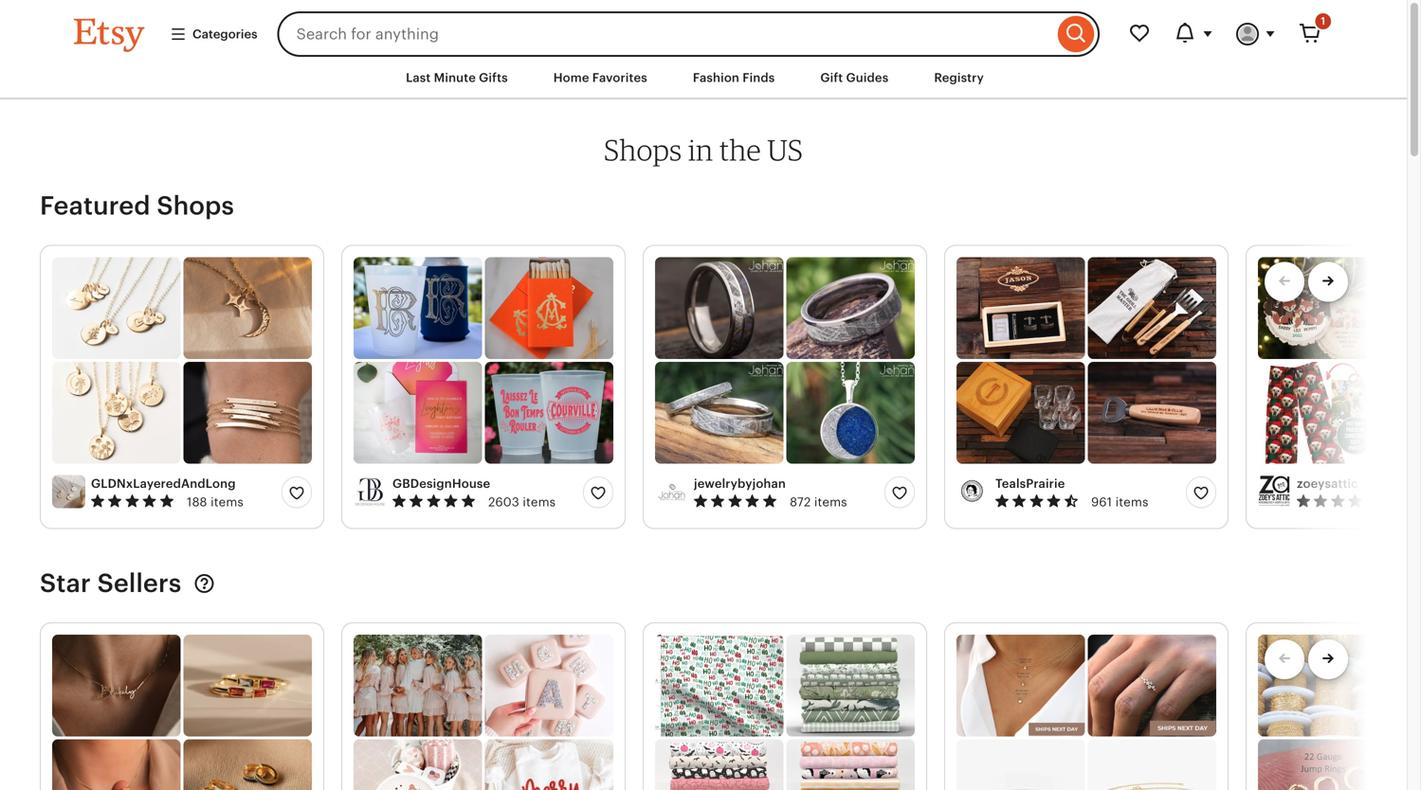 Task type: locate. For each thing, give the bounding box(es) containing it.
items right 188
[[211, 495, 244, 510]]

gifts
[[479, 71, 508, 85]]

colorful first birthday invitations, kid's birthday party invites, full color and gold foil invites, wedding invitations, printed invites image
[[354, 362, 482, 464]]

3 items from the left
[[815, 495, 848, 510]]

188 items
[[187, 495, 244, 510]]

flower necklace, floral pendant necklace, birth flower disk necklace | 14k gold fill, sterling silver | ln213 image
[[52, 362, 181, 464]]

gold filled chain by the foot - usa made- wholesale chain, perfect for permanent jewelry -made in usa image
[[1258, 635, 1387, 737]]

gift guides
[[821, 71, 889, 85]]

sellers
[[97, 569, 182, 598]]

None search field
[[277, 11, 1100, 57]]

genuine meteorite men's wedding ring, titanium ring with gibeon meteorite, in stock image
[[787, 257, 915, 359]]

starry night meteorite pendant, sterling silver necklace, in stock or made to order image
[[787, 362, 915, 464]]

halloween cotton fat quarters - pastel pink skulls ghost pumpkins seasonal petal signature cotton mix & match fat quarters by spoonflower image
[[787, 740, 915, 791]]

items for 2603 items
[[523, 495, 556, 510]]

872
[[790, 495, 811, 510]]

jewelrybyjohan
[[694, 477, 786, 491]]

2 items from the left
[[523, 495, 556, 510]]

gift guides link
[[806, 61, 903, 95]]

0 horizontal spatial shops
[[157, 191, 234, 220]]

items
[[211, 495, 244, 510], [523, 495, 556, 510], [815, 495, 848, 510], [1116, 495, 1149, 510]]

interlocking monogram cups, custom logo shatterproof cups, custom frost flex cups, wedding cups, plastic party cups, wedding favors image
[[354, 257, 482, 359]]

dainty initial tag necklace by caitlyn minimalist • custom engraved letter pendant necklace in box chain • bridesmaid gifts • nm83bnif33 image
[[52, 740, 181, 791]]

categories
[[193, 27, 258, 41]]

registry
[[934, 71, 984, 85]]

duo baguette birthstone ring by caitlyn minimalist • adjustable personalized gemstone ring • best friend gift • anniversary gift • rm87 image
[[184, 635, 312, 737]]

last
[[406, 71, 431, 85]]

shops
[[604, 132, 682, 168], [157, 191, 234, 220]]

personalized wedding matches - monogram matchbox, custom matchbox, sparkler send off matches, wedding favor matches, party favors image
[[485, 257, 614, 359]]

last minute gifts
[[406, 71, 508, 85]]

diamond solitaire necklace / diamond necklace / diamond bezel / dainty diamond necklace / birthday gift image
[[957, 635, 1085, 737]]

items right 961
[[1116, 495, 1149, 510]]

crescent moon and stars necklace, personalized initial pendants, custom celestial necklace | 14k gold fill, sterling silver | gnv_0231 image
[[184, 257, 312, 359]]

the
[[720, 132, 762, 168]]

188
[[187, 495, 207, 510]]

us
[[768, 132, 803, 168]]

his & hers meteorite rings in titanium, solid gold or platinum, unique matching wedding rings, authentic gibeon meteorite jewelry image
[[655, 362, 784, 464]]

home favorites link
[[539, 61, 662, 95]]

fashion finds link
[[679, 61, 789, 95]]

cluster ring in 14k gold / diamond cluster ring / unique diamond stackable ring /  diamond wedding band/ next day shipping image
[[1088, 635, 1217, 737]]

registry link
[[920, 61, 999, 95]]

opal inlay huggie earrings by caitlyn minimalist • fire opal hoop earrings • dainty blue & green gemstone earrings • gift for her • er212 image
[[184, 740, 312, 791]]

menu bar
[[0, 0, 1407, 100], [40, 57, 1367, 100]]

in
[[688, 132, 714, 168]]

gbdesignhouse
[[393, 477, 490, 491]]

items right 2603
[[523, 495, 556, 510]]

shops in the us
[[604, 132, 803, 168]]

diamond eternity ring/ diamond eternity wedding band/ 14k gold thin diamond wedding band/ micro pave thin diamond eternity band in 14k gold image
[[957, 740, 1085, 791]]

items for 188 items
[[211, 495, 244, 510]]

1 horizontal spatial shops
[[604, 132, 682, 168]]

4 items from the left
[[1116, 495, 1149, 510]]

last minute gifts link
[[392, 61, 522, 95]]

1 vertical spatial shops
[[157, 191, 234, 220]]

meteorite & dinosaur bone men's wedding band with center pinstripe, in stock image
[[655, 257, 784, 359]]

menu bar containing last minute gifts
[[40, 57, 1367, 100]]

872 items
[[790, 495, 848, 510]]

menu bar containing categories
[[0, 0, 1407, 100]]

home favorites
[[554, 71, 648, 85]]

personalized disk necklace, custom tiny initial tags | 14k gold fill, sterling silver, rose gold | ln227 image
[[52, 257, 181, 359]]

1 items from the left
[[211, 495, 244, 510]]

items right 872
[[815, 495, 848, 510]]

featured
[[40, 191, 150, 220]]

diamond bracelet with thin chain / trio diamond bracelet in 14k solid gold in bezel setting / diamond bezel bracelet / cyber monday image
[[1088, 740, 1217, 791]]



Task type: vqa. For each thing, say whether or not it's contained in the screenshot.
CATEGORIES POPUP BUTTON
yes



Task type: describe. For each thing, give the bounding box(es) containing it.
Search for anything text field
[[277, 11, 1054, 57]]

monogrammed jewelry box - personalized gift for bridesmaids - bridesmaid proposal gift ideas - travel jewelry case birthday gift (eb3465sqm) image
[[485, 635, 614, 737]]

christmas santa fabric - ho ho ho by littlearrowdesign - cute holiday christmas santa claus green red text fabric by the yard by spoonflower image
[[655, 635, 784, 737]]

star sellers
[[40, 569, 182, 598]]

2603
[[488, 495, 520, 510]]

halloween cotton fat quarters - cute pink beige pastel seasonal collection petal signature cotton mix & match fat quarters by spoonflower image
[[655, 740, 784, 791]]

merry christmas gift box for friends - holiday gift box for her - christmas gift set - personalized holiday gift box - send gift (eb3250orn) image
[[354, 740, 482, 791]]

fashion
[[693, 71, 740, 85]]

0 vertical spatial shops
[[604, 132, 682, 168]]

categories button
[[156, 17, 272, 51]]

1 link
[[1288, 11, 1333, 57]]

star
[[40, 569, 91, 598]]

personalized shot glasses (4) and leather wallet with oak keepsake box engraved image
[[957, 362, 1085, 464]]

gentleman's gift set cuff links, money clip, tie clip image
[[957, 257, 1085, 359]]

gift
[[821, 71, 843, 85]]

embossed merry sweatshirt for christmas - women winter crewneck - holiday gift idea sweatshirt for her - women white crewneck (eb3453pfmry) image
[[485, 740, 614, 791]]

usa gold filled jump ring 22ga open 22 gauge gf - 14/20 gold filled- usa made click and lock design- perfect for permanent jewelry jump ring image
[[1258, 740, 1387, 791]]

finds
[[743, 71, 775, 85]]

home
[[554, 71, 589, 85]]

tealsprairie
[[996, 477, 1065, 491]]

laissez le bon temps rouler cups, louisianna wedding, new orleans wedding, custom rehearsal dinner shatterproof cups, engagement party favor image
[[485, 362, 614, 464]]

zoeysattic
[[1297, 477, 1359, 491]]

none search field inside categories banner
[[277, 11, 1100, 57]]

first christmas together daddy mommy baby woodland fox wood slice ornament mwo22-005-w image
[[1258, 257, 1387, 359]]

items for 961 items
[[1116, 495, 1149, 510]]

961 items
[[1092, 495, 1149, 510]]

minute
[[434, 71, 476, 85]]

1
[[1321, 15, 1326, 27]]

fashion finds
[[693, 71, 775, 85]]

sage green cotton fabric by the yard -  floral checkerboard coordinate collection petal signature cotton mix & match fabric by spoonflower image
[[787, 635, 915, 737]]

guides
[[846, 71, 889, 85]]

items for 872 items
[[815, 495, 848, 510]]

categories banner
[[40, 0, 1367, 57]]

favorites
[[593, 71, 648, 85]]

2603 items
[[488, 495, 556, 510]]

gldnxlayeredandlong
[[91, 477, 236, 491]]

custom ruffle robe - bridesmaid wedding robes - matching bridal party robes - bridesmaid proposal gift - personalized bridal robe (eb3377p) image
[[354, 635, 482, 737]]

dog face christmas pajama pants funny add your dog's photo to these cute pajama pants personalized pet christmas image
[[1258, 362, 1387, 464]]

zoeysattic link
[[1258, 476, 1422, 510]]

featured shops
[[40, 191, 234, 220]]

961
[[1092, 495, 1113, 510]]

personalized name necklace by caitlynminimalist • gold name necklace with box chain • perfect gift for her • personalized gift • nm81f91 image
[[52, 635, 181, 737]]

wood beer bottle opener image
[[1088, 362, 1217, 464]]

dainty personalized bar bracelet for names, dates, coordinates | 14k gold fill, sterling silver, rose gold | lb130_30 image
[[184, 362, 312, 464]]

buy 1 get 1 free deal personalized grill master 4-pc grill utensil set image
[[1088, 257, 1217, 359]]



